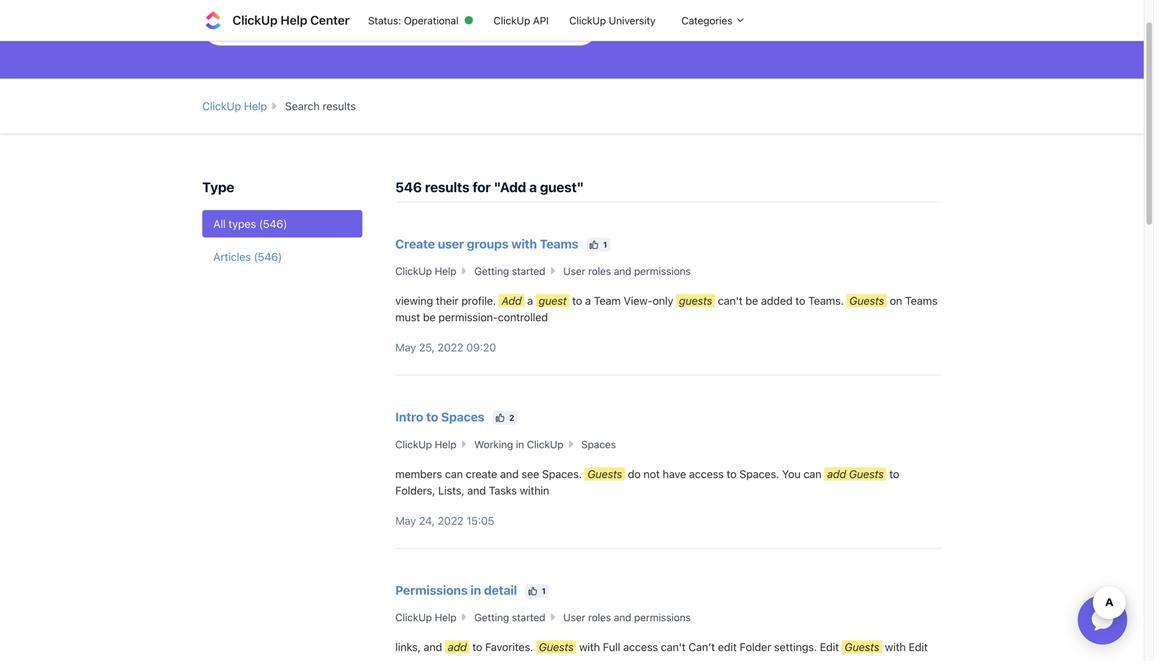 Task type: describe. For each thing, give the bounding box(es) containing it.
1 can from the left
[[445, 468, 463, 481]]

clickup inside clickup help center link
[[233, 13, 278, 27]]

lists,
[[438, 484, 465, 498]]

546
[[396, 179, 422, 195]]

"add
[[494, 179, 527, 195]]

added
[[762, 295, 793, 308]]

clickup help link for permissions
[[396, 612, 457, 624]]

help for create
[[435, 265, 457, 277]]

categories
[[682, 14, 736, 26]]

viewing
[[396, 295, 433, 308]]

clickup inside 'clickup university' link
[[570, 14, 606, 26]]

getting started for detail
[[475, 612, 546, 624]]

0 horizontal spatial add
[[448, 641, 467, 654]]

user for permissions in detail
[[564, 612, 586, 624]]

2 edit from the left
[[909, 641, 928, 654]]

user roles and permissions link for create user groups with teams
[[564, 265, 691, 277]]

you
[[783, 468, 801, 481]]

on
[[890, 295, 903, 308]]

team
[[594, 295, 621, 308]]

0 vertical spatial add
[[828, 468, 847, 481]]

09:20
[[467, 341, 496, 354]]

started for groups
[[512, 265, 546, 277]]

clickup api
[[494, 14, 549, 26]]

help left search at top
[[244, 100, 267, 113]]

24,
[[419, 515, 435, 528]]

links, and add to favorites. guests with full access can't can't edit folder settings. edit guests with edit
[[396, 641, 928, 654]]

and inside to folders, lists, and tasks within
[[468, 484, 486, 498]]

do
[[628, 468, 641, 481]]

roles for permissions in detail
[[589, 612, 612, 624]]

type
[[202, 179, 234, 195]]

intro to spaces
[[396, 410, 488, 425]]

articles (546)
[[213, 250, 282, 263]]

2 can from the left
[[804, 468, 822, 481]]

intro to spaces link
[[396, 410, 488, 425]]

0 vertical spatial teams
[[540, 237, 579, 251]]

1 edit from the left
[[820, 641, 840, 654]]

within
[[520, 484, 550, 498]]

1 for permissions in detail
[[540, 587, 546, 597]]

may for create user groups with teams
[[396, 341, 416, 354]]

clickup university link
[[559, 7, 666, 33]]

in for working
[[516, 439, 524, 451]]

favorites.
[[486, 641, 534, 654]]

must
[[396, 311, 420, 324]]

university
[[609, 14, 656, 26]]

can't
[[689, 641, 716, 654]]

25,
[[419, 341, 435, 354]]

0 vertical spatial access
[[690, 468, 724, 481]]

working in clickup link
[[475, 439, 564, 451]]

546 results for "add a guest"
[[396, 179, 584, 195]]

operational
[[404, 14, 459, 26]]

guest"
[[540, 179, 584, 195]]

see
[[522, 468, 540, 481]]

api
[[533, 14, 549, 26]]

intro
[[396, 410, 424, 425]]

clickup help for permissions
[[396, 612, 457, 624]]

1 vertical spatial can't
[[661, 641, 686, 654]]

create user groups with teams
[[396, 237, 582, 251]]

help for permissions
[[435, 612, 457, 624]]

may 24, 2022 15:05
[[396, 515, 495, 528]]

permissions in detail
[[396, 583, 520, 598]]

permission-
[[439, 311, 498, 324]]

controlled
[[498, 311, 548, 324]]

be inside on teams must be permission-controlled
[[423, 311, 436, 324]]

types
[[229, 217, 256, 230]]

search results
[[282, 100, 356, 113]]

0 vertical spatial can't
[[718, 295, 743, 308]]

clickup help link for intro
[[396, 439, 457, 451]]

clickup help center
[[233, 13, 350, 27]]

clickup university
[[570, 14, 656, 26]]

create
[[396, 237, 435, 251]]

categories button
[[666, 7, 751, 33]]

getting started link for groups
[[475, 265, 546, 277]]

1 horizontal spatial with
[[580, 641, 600, 654]]

permissions in detail link
[[396, 583, 520, 598]]

0 vertical spatial (546)
[[259, 217, 287, 230]]

and right the links,
[[424, 641, 442, 654]]

clickup help link left search at top
[[202, 100, 267, 113]]

user roles and permissions for permissions in detail
[[564, 612, 691, 624]]

clickup help center link
[[202, 9, 358, 31]]

view-
[[624, 295, 653, 308]]

clickup api link
[[484, 7, 559, 33]]

user for create user groups with teams
[[564, 265, 586, 277]]

and up "tasks"
[[500, 468, 519, 481]]



Task type: locate. For each thing, give the bounding box(es) containing it.
1 horizontal spatial add
[[828, 468, 847, 481]]

and up full
[[614, 612, 632, 624]]

to inside to folders, lists, and tasks within
[[890, 468, 900, 481]]

a for add
[[528, 295, 533, 308]]

2 user roles and permissions from the top
[[564, 612, 691, 624]]

all types (546)
[[213, 217, 287, 230]]

spaces up working
[[441, 410, 485, 425]]

2 permissions from the top
[[635, 612, 691, 624]]

working
[[475, 439, 514, 451]]

0 horizontal spatial in
[[471, 583, 481, 598]]

permissions up links, and add to favorites. guests with full access can't can't edit folder settings. edit guests with edit
[[635, 612, 691, 624]]

help down intro to spaces
[[435, 439, 457, 451]]

clickup help link
[[202, 100, 267, 113], [396, 265, 457, 277], [396, 439, 457, 451], [396, 612, 457, 624]]

1 vertical spatial roles
[[589, 612, 612, 624]]

guests
[[850, 295, 885, 308], [588, 468, 623, 481], [850, 468, 884, 481], [539, 641, 574, 654], [845, 641, 880, 654]]

Search search field
[[202, 9, 598, 46]]

have
[[663, 468, 687, 481]]

spaces
[[441, 410, 485, 425], [582, 439, 616, 451]]

0 vertical spatial 1
[[601, 240, 608, 250]]

user roles and permissions up full
[[564, 612, 691, 624]]

2
[[507, 414, 515, 423]]

0 vertical spatial spaces
[[441, 410, 485, 425]]

user
[[438, 237, 464, 251]]

1 horizontal spatial be
[[746, 295, 759, 308]]

clickup help down create
[[396, 265, 457, 277]]

0 vertical spatial results
[[323, 100, 356, 113]]

teams right on
[[906, 295, 938, 308]]

1 vertical spatial started
[[512, 612, 546, 624]]

0 vertical spatial getting
[[475, 265, 509, 277]]

0 vertical spatial may
[[396, 341, 416, 354]]

2 user roles and permissions link from the top
[[564, 612, 691, 624]]

a
[[530, 179, 537, 195], [528, 295, 533, 308], [586, 295, 591, 308]]

in
[[516, 439, 524, 451], [471, 583, 481, 598]]

0 vertical spatial in
[[516, 439, 524, 451]]

2 getting started link from the top
[[475, 612, 546, 624]]

roles for create user groups with teams
[[589, 265, 612, 277]]

1 vertical spatial teams
[[906, 295, 938, 308]]

1 right detail
[[540, 587, 546, 597]]

a for "add
[[530, 179, 537, 195]]

user
[[564, 265, 586, 277], [564, 612, 586, 624]]

0 vertical spatial be
[[746, 295, 759, 308]]

in right working
[[516, 439, 524, 451]]

user roles and permissions link up view-
[[564, 265, 691, 277]]

teams.
[[809, 295, 844, 308]]

1 horizontal spatial in
[[516, 439, 524, 451]]

0 horizontal spatial can
[[445, 468, 463, 481]]

2022 right 25,
[[438, 341, 464, 354]]

clickup help
[[202, 100, 267, 113], [396, 265, 457, 277], [396, 439, 457, 451], [396, 612, 457, 624]]

2 may from the top
[[396, 515, 416, 528]]

working in clickup
[[475, 439, 564, 451]]

user roles and permissions link up full
[[564, 612, 691, 624]]

2 spaces. from the left
[[740, 468, 780, 481]]

0 horizontal spatial can't
[[661, 641, 686, 654]]

may 25, 2022 09:20
[[396, 341, 496, 354]]

help
[[281, 13, 308, 27], [244, 100, 267, 113], [435, 265, 457, 277], [435, 439, 457, 451], [435, 612, 457, 624]]

for
[[473, 179, 491, 195]]

getting started link up the add
[[475, 265, 546, 277]]

0 vertical spatial getting started
[[475, 265, 546, 277]]

spaces. left you on the right of the page
[[740, 468, 780, 481]]

0 vertical spatial started
[[512, 265, 546, 277]]

2 getting from the top
[[475, 612, 509, 624]]

1 vertical spatial user roles and permissions link
[[564, 612, 691, 624]]

access right have on the right
[[690, 468, 724, 481]]

0 vertical spatial user roles and permissions
[[564, 265, 691, 277]]

0 horizontal spatial with
[[512, 237, 537, 251]]

1 horizontal spatial access
[[690, 468, 724, 481]]

1 vertical spatial getting
[[475, 612, 509, 624]]

teams inside on teams must be permission-controlled
[[906, 295, 938, 308]]

getting for detail
[[475, 612, 509, 624]]

a right "add
[[530, 179, 537, 195]]

getting started link for detail
[[475, 612, 546, 624]]

results left for
[[425, 179, 470, 195]]

teams
[[540, 237, 579, 251], [906, 295, 938, 308]]

roles up the team at the right
[[589, 265, 612, 277]]

folders,
[[396, 484, 436, 498]]

can right you on the right of the page
[[804, 468, 822, 481]]

full
[[603, 641, 621, 654]]

0 horizontal spatial spaces
[[441, 410, 485, 425]]

profile.
[[462, 295, 496, 308]]

getting started link down detail
[[475, 612, 546, 624]]

user roles and permissions for create user groups with teams
[[564, 265, 691, 277]]

clickup help link for create
[[396, 265, 457, 277]]

access right full
[[624, 641, 658, 654]]

help for intro
[[435, 439, 457, 451]]

guest
[[539, 295, 567, 308]]

help left center
[[281, 13, 308, 27]]

1 vertical spatial user
[[564, 612, 586, 624]]

getting started down detail
[[475, 612, 546, 624]]

only
[[653, 295, 674, 308]]

1 vertical spatial permissions
[[635, 612, 691, 624]]

access
[[690, 468, 724, 481], [624, 641, 658, 654]]

1 vertical spatial access
[[624, 641, 658, 654]]

search
[[285, 100, 320, 113]]

1 vertical spatial spaces
[[582, 439, 616, 451]]

help down user
[[435, 265, 457, 277]]

viewing their profile. add a guest to a team view-only guests can't be added to teams. guests
[[396, 295, 885, 308]]

15:05
[[467, 515, 495, 528]]

user roles and permissions up view-
[[564, 265, 691, 277]]

clickup help down permissions
[[396, 612, 457, 624]]

1 vertical spatial in
[[471, 583, 481, 598]]

0 horizontal spatial access
[[624, 641, 658, 654]]

getting started for groups
[[475, 265, 546, 277]]

add
[[502, 295, 522, 308]]

(546) right types
[[259, 217, 287, 230]]

2 horizontal spatial with
[[886, 641, 906, 654]]

members
[[396, 468, 442, 481]]

can
[[445, 468, 463, 481], [804, 468, 822, 481]]

0 vertical spatial getting started link
[[475, 265, 546, 277]]

1 vertical spatial may
[[396, 515, 416, 528]]

1 started from the top
[[512, 265, 546, 277]]

add right you on the right of the page
[[828, 468, 847, 481]]

permissions for permissions in detail
[[635, 612, 691, 624]]

1 roles from the top
[[589, 265, 612, 277]]

help down permissions in detail
[[435, 612, 457, 624]]

1 vertical spatial results
[[425, 179, 470, 195]]

clickup help up members
[[396, 439, 457, 451]]

permissions for create user groups with teams
[[635, 265, 691, 277]]

on teams must be permission-controlled
[[396, 295, 938, 324]]

edit
[[718, 641, 737, 654]]

clickup help for intro
[[396, 439, 457, 451]]

clickup
[[233, 13, 278, 27], [494, 14, 531, 26], [570, 14, 606, 26], [202, 100, 241, 113], [396, 265, 432, 277], [396, 439, 432, 451], [527, 439, 564, 451], [396, 612, 432, 624]]

1 vertical spatial 1
[[540, 587, 546, 597]]

0 vertical spatial 2022
[[438, 341, 464, 354]]

permissions up "only"
[[635, 265, 691, 277]]

2 getting started from the top
[[475, 612, 546, 624]]

started
[[512, 265, 546, 277], [512, 612, 546, 624]]

be right must in the top of the page
[[423, 311, 436, 324]]

links,
[[396, 641, 421, 654]]

(546) right articles
[[254, 250, 282, 263]]

2022
[[438, 341, 464, 354], [438, 515, 464, 528]]

0 vertical spatial roles
[[589, 265, 612, 277]]

clickup inside clickup api link
[[494, 14, 531, 26]]

detail
[[484, 583, 517, 598]]

0 vertical spatial permissions
[[635, 265, 691, 277]]

2 started from the top
[[512, 612, 546, 624]]

user roles and permissions link for permissions in detail
[[564, 612, 691, 624]]

1 horizontal spatial can
[[804, 468, 822, 481]]

and down create at the left of the page
[[468, 484, 486, 498]]

2 user from the top
[[564, 612, 586, 624]]

to
[[573, 295, 583, 308], [796, 295, 806, 308], [426, 410, 439, 425], [727, 468, 737, 481], [890, 468, 900, 481], [473, 641, 483, 654]]

clickup help link up members
[[396, 439, 457, 451]]

1 user roles and permissions from the top
[[564, 265, 691, 277]]

getting for groups
[[475, 265, 509, 277]]

1 vertical spatial add
[[448, 641, 467, 654]]

teams down guest"
[[540, 237, 579, 251]]

may for intro to spaces
[[396, 515, 416, 528]]

articles
[[213, 250, 251, 263]]

be left added
[[746, 295, 759, 308]]

1 horizontal spatial 1
[[601, 240, 608, 250]]

roles
[[589, 265, 612, 277], [589, 612, 612, 624]]

clickup help left search at top
[[202, 100, 267, 113]]

may left 25,
[[396, 341, 416, 354]]

1 vertical spatial 2022
[[438, 515, 464, 528]]

0 horizontal spatial teams
[[540, 237, 579, 251]]

status: operational
[[368, 14, 459, 26]]

1 vertical spatial getting started
[[475, 612, 546, 624]]

results
[[323, 100, 356, 113], [425, 179, 470, 195]]

a up controlled
[[528, 295, 533, 308]]

can up lists,
[[445, 468, 463, 481]]

can't right guests
[[718, 295, 743, 308]]

1 vertical spatial getting started link
[[475, 612, 546, 624]]

edit
[[820, 641, 840, 654], [909, 641, 928, 654]]

started up favorites.
[[512, 612, 546, 624]]

may
[[396, 341, 416, 354], [396, 515, 416, 528]]

clickup help help center home page image
[[202, 9, 224, 31]]

1 horizontal spatial spaces
[[582, 439, 616, 451]]

0 horizontal spatial spaces.
[[543, 468, 582, 481]]

can't
[[718, 295, 743, 308], [661, 641, 686, 654]]

results for search
[[323, 100, 356, 113]]

1 user roles and permissions link from the top
[[564, 265, 691, 277]]

0 horizontal spatial results
[[323, 100, 356, 113]]

1 horizontal spatial results
[[425, 179, 470, 195]]

to folders, lists, and tasks within
[[396, 468, 900, 498]]

clickup help for create
[[396, 265, 457, 277]]

1 permissions from the top
[[635, 265, 691, 277]]

in for permissions
[[471, 583, 481, 598]]

and up the team at the right
[[614, 265, 632, 277]]

1 horizontal spatial teams
[[906, 295, 938, 308]]

create
[[466, 468, 498, 481]]

spaces. right see
[[543, 468, 582, 481]]

not
[[644, 468, 660, 481]]

with
[[512, 237, 537, 251], [580, 641, 600, 654], [886, 641, 906, 654]]

1 getting started link from the top
[[475, 265, 546, 277]]

results for 546
[[425, 179, 470, 195]]

1 for create user groups with teams
[[601, 240, 608, 250]]

groups
[[467, 237, 509, 251]]

1 vertical spatial user roles and permissions
[[564, 612, 691, 624]]

spaces up members can create and see spaces. guests do not have access to spaces. you can add guests
[[582, 439, 616, 451]]

1 vertical spatial be
[[423, 311, 436, 324]]

2022 for to
[[438, 515, 464, 528]]

1 vertical spatial (546)
[[254, 250, 282, 263]]

0 horizontal spatial 1
[[540, 587, 546, 597]]

1 horizontal spatial can't
[[718, 295, 743, 308]]

may left 24,
[[396, 515, 416, 528]]

getting down the create user groups with teams
[[475, 265, 509, 277]]

2 roles from the top
[[589, 612, 612, 624]]

roles up full
[[589, 612, 612, 624]]

in left detail
[[471, 583, 481, 598]]

1 may from the top
[[396, 341, 416, 354]]

settings.
[[775, 641, 818, 654]]

1
[[601, 240, 608, 250], [540, 587, 546, 597]]

spaces link
[[582, 439, 616, 451]]

results right search at top
[[323, 100, 356, 113]]

1 getting from the top
[[475, 265, 509, 277]]

1 horizontal spatial edit
[[909, 641, 928, 654]]

a left the team at the right
[[586, 295, 591, 308]]

1 user from the top
[[564, 265, 586, 277]]

getting started link
[[475, 265, 546, 277], [475, 612, 546, 624]]

all
[[213, 217, 226, 230]]

started up the add
[[512, 265, 546, 277]]

1 up the team at the right
[[601, 240, 608, 250]]

permissions
[[635, 265, 691, 277], [635, 612, 691, 624]]

clickup help link down create
[[396, 265, 457, 277]]

guests
[[679, 295, 713, 308]]

permissions
[[396, 583, 468, 598]]

0 horizontal spatial edit
[[820, 641, 840, 654]]

2022 right 24,
[[438, 515, 464, 528]]

clickup help link down permissions
[[396, 612, 457, 624]]

create user groups with teams link
[[396, 237, 582, 251]]

center
[[310, 13, 350, 27]]

0 horizontal spatial be
[[423, 311, 436, 324]]

application
[[1062, 579, 1145, 662]]

2022 for user
[[438, 341, 464, 354]]

(546)
[[259, 217, 287, 230], [254, 250, 282, 263]]

None search field
[[197, 9, 604, 46]]

1 horizontal spatial spaces.
[[740, 468, 780, 481]]

0 vertical spatial user
[[564, 265, 586, 277]]

getting down detail
[[475, 612, 509, 624]]

add right the links,
[[448, 641, 467, 654]]

tasks
[[489, 484, 517, 498]]

getting
[[475, 265, 509, 277], [475, 612, 509, 624]]

their
[[436, 295, 459, 308]]

members can create and see spaces. guests do not have access to spaces. you can add guests
[[396, 468, 884, 481]]

0 vertical spatial user roles and permissions link
[[564, 265, 691, 277]]

1 getting started from the top
[[475, 265, 546, 277]]

can't left can't
[[661, 641, 686, 654]]

getting started up the add
[[475, 265, 546, 277]]

folder
[[740, 641, 772, 654]]

started for detail
[[512, 612, 546, 624]]

status:
[[368, 14, 401, 26]]

1 spaces. from the left
[[543, 468, 582, 481]]



Task type: vqa. For each thing, say whether or not it's contained in the screenshot.
"Create"
yes



